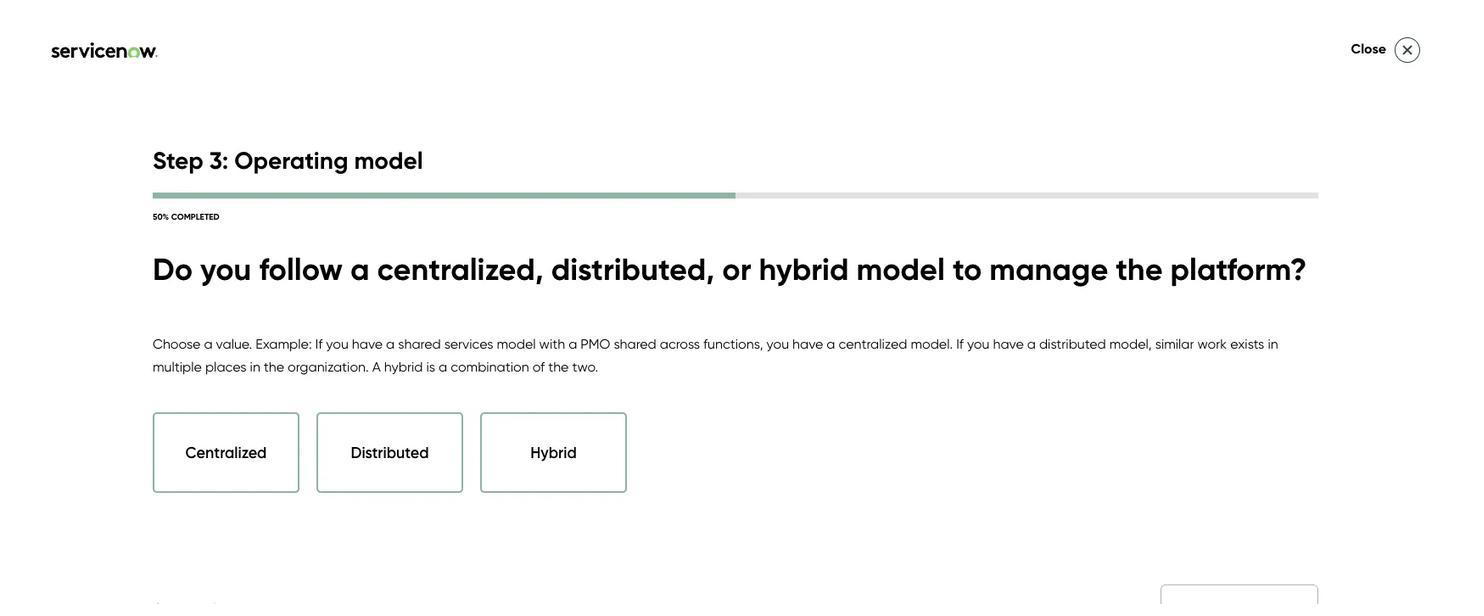 Task type: describe. For each thing, give the bounding box(es) containing it.
platform?
[[1171, 250, 1307, 288]]

functions,
[[703, 335, 763, 352]]

hybrid inside choose a value.  example: if you have a shared services model with a pmo shared across functions, you have a centralized model. if you have a distributed model, similar work exists in multiple places in the organization. a hybrid is a combination of the two.
[[384, 358, 423, 375]]

value.
[[216, 335, 252, 352]]

a right follow
[[351, 250, 370, 288]]

2 have from the left
[[793, 335, 823, 352]]

centralized
[[839, 335, 908, 352]]

1 horizontal spatial in
[[1268, 335, 1279, 352]]

a left services
[[386, 335, 395, 352]]

customer success center
[[161, 47, 402, 73]]

organization.
[[288, 358, 369, 375]]

with
[[539, 335, 565, 352]]

center
[[338, 47, 402, 73]]

success
[[258, 47, 332, 73]]

pmo
[[581, 335, 611, 352]]

a right with
[[569, 335, 577, 352]]

hybrid
[[531, 443, 577, 462]]

2 shared from the left
[[614, 335, 657, 352]]

1 vertical spatial in
[[250, 358, 260, 375]]

customer success center link
[[34, 47, 407, 73]]

2 horizontal spatial model
[[857, 250, 945, 288]]

distributed,
[[551, 250, 715, 288]]

1 if from the left
[[315, 335, 323, 352]]

work
[[1198, 335, 1227, 352]]

combination
[[451, 358, 529, 375]]

1 horizontal spatial hybrid
[[759, 250, 849, 288]]

servicenow platform team estimator
[[730, 229, 1252, 367]]

two.
[[572, 358, 598, 375]]

choose
[[153, 335, 201, 352]]

of
[[533, 358, 545, 375]]

choose a value.  example: if you have a shared services model with a pmo shared across functions, you have a centralized model. if you have a distributed model, similar work exists in multiple places in the organization. a hybrid is a combination of the two.
[[153, 335, 1279, 375]]

team
[[730, 299, 866, 367]]

across
[[660, 335, 700, 352]]

model.
[[911, 335, 953, 352]]

platform
[[1039, 229, 1252, 296]]

similar
[[1156, 335, 1194, 352]]



Task type: locate. For each thing, give the bounding box(es) containing it.
1 shared from the left
[[398, 335, 441, 352]]

have left 'centralized'
[[793, 335, 823, 352]]

a
[[372, 358, 381, 375]]

1 vertical spatial model
[[857, 250, 945, 288]]

or
[[722, 250, 751, 288]]

places
[[205, 358, 247, 375]]

0 vertical spatial in
[[1268, 335, 1279, 352]]

0 horizontal spatial have
[[352, 335, 383, 352]]

you right model.
[[967, 335, 990, 352]]

1 horizontal spatial if
[[957, 335, 964, 352]]

centralized,
[[377, 250, 544, 288]]

if right model.
[[957, 335, 964, 352]]

multiple
[[153, 358, 202, 375]]

2 if from the left
[[957, 335, 964, 352]]

2 horizontal spatial the
[[1116, 250, 1163, 288]]

3 have from the left
[[993, 335, 1024, 352]]

do you follow a centralized, distributed, or hybrid model to manage the platform?
[[153, 250, 1307, 288]]

you up organization.
[[326, 335, 349, 352]]

estimator
[[880, 299, 1118, 367]]

the up model,
[[1116, 250, 1163, 288]]

3:
[[209, 145, 229, 175]]

servicenow
[[730, 229, 1025, 296]]

step 3: operating model
[[153, 145, 423, 175]]

2 vertical spatial model
[[497, 335, 536, 352]]

to
[[953, 250, 982, 288]]

0 horizontal spatial model
[[354, 145, 423, 175]]

50% completed
[[153, 211, 220, 222]]

shared right pmo
[[614, 335, 657, 352]]

0 vertical spatial model
[[354, 145, 423, 175]]

1 have from the left
[[352, 335, 383, 352]]

a left distributed
[[1027, 335, 1036, 352]]

50%
[[153, 211, 169, 222]]

the
[[1116, 250, 1163, 288], [264, 358, 284, 375], [548, 358, 569, 375]]

a left 'centralized'
[[827, 335, 836, 352]]

1 horizontal spatial model
[[497, 335, 536, 352]]

model,
[[1110, 335, 1152, 352]]

follow
[[259, 250, 343, 288]]

shared up is
[[398, 335, 441, 352]]

in right exists
[[1268, 335, 1279, 352]]

1 horizontal spatial the
[[548, 358, 569, 375]]

distributed
[[1039, 335, 1106, 352]]

model
[[354, 145, 423, 175], [857, 250, 945, 288], [497, 335, 536, 352]]

services
[[444, 335, 494, 352]]

have
[[352, 335, 383, 352], [793, 335, 823, 352], [993, 335, 1024, 352]]

have up a
[[352, 335, 383, 352]]

1 horizontal spatial have
[[793, 335, 823, 352]]

1 horizontal spatial shared
[[614, 335, 657, 352]]

is
[[426, 358, 435, 375]]

centralized
[[185, 443, 267, 462]]

shared
[[398, 335, 441, 352], [614, 335, 657, 352]]

hybrid up team
[[759, 250, 849, 288]]

a right is
[[439, 358, 447, 375]]

you
[[200, 250, 252, 288], [326, 335, 349, 352], [767, 335, 789, 352], [967, 335, 990, 352]]

exists
[[1231, 335, 1265, 352]]

if up organization.
[[315, 335, 323, 352]]

0 horizontal spatial if
[[315, 335, 323, 352]]

a
[[351, 250, 370, 288], [204, 335, 213, 352], [386, 335, 395, 352], [569, 335, 577, 352], [827, 335, 836, 352], [1027, 335, 1036, 352], [439, 358, 447, 375]]

you right do
[[200, 250, 252, 288]]

hybrid right a
[[384, 358, 423, 375]]

example:
[[256, 335, 312, 352]]

close
[[1351, 40, 1387, 57]]

0 horizontal spatial shared
[[398, 335, 441, 352]]

do
[[153, 250, 193, 288]]

if
[[315, 335, 323, 352], [957, 335, 964, 352]]

operating
[[234, 145, 348, 175]]

in
[[1268, 335, 1279, 352], [250, 358, 260, 375]]

2 horizontal spatial have
[[993, 335, 1024, 352]]

in right places at the left
[[250, 358, 260, 375]]

a left value.
[[204, 335, 213, 352]]

0 vertical spatial hybrid
[[759, 250, 849, 288]]

step
[[153, 145, 204, 175]]

0 horizontal spatial hybrid
[[384, 358, 423, 375]]

the right of
[[548, 358, 569, 375]]

you right functions,
[[767, 335, 789, 352]]

0 horizontal spatial the
[[264, 358, 284, 375]]

0 horizontal spatial in
[[250, 358, 260, 375]]

manage
[[990, 250, 1109, 288]]

completed
[[171, 211, 220, 222]]

the down the 'example:'
[[264, 358, 284, 375]]

hybrid
[[759, 250, 849, 288], [384, 358, 423, 375]]

1 vertical spatial hybrid
[[384, 358, 423, 375]]

model inside choose a value.  example: if you have a shared services model with a pmo shared across functions, you have a centralized model. if you have a distributed model, similar work exists in multiple places in the organization. a hybrid is a combination of the two.
[[497, 335, 536, 352]]

have left distributed
[[993, 335, 1024, 352]]

customer
[[161, 47, 253, 73]]

distributed
[[351, 443, 429, 462]]



Task type: vqa. For each thing, say whether or not it's contained in the screenshot.
flows
no



